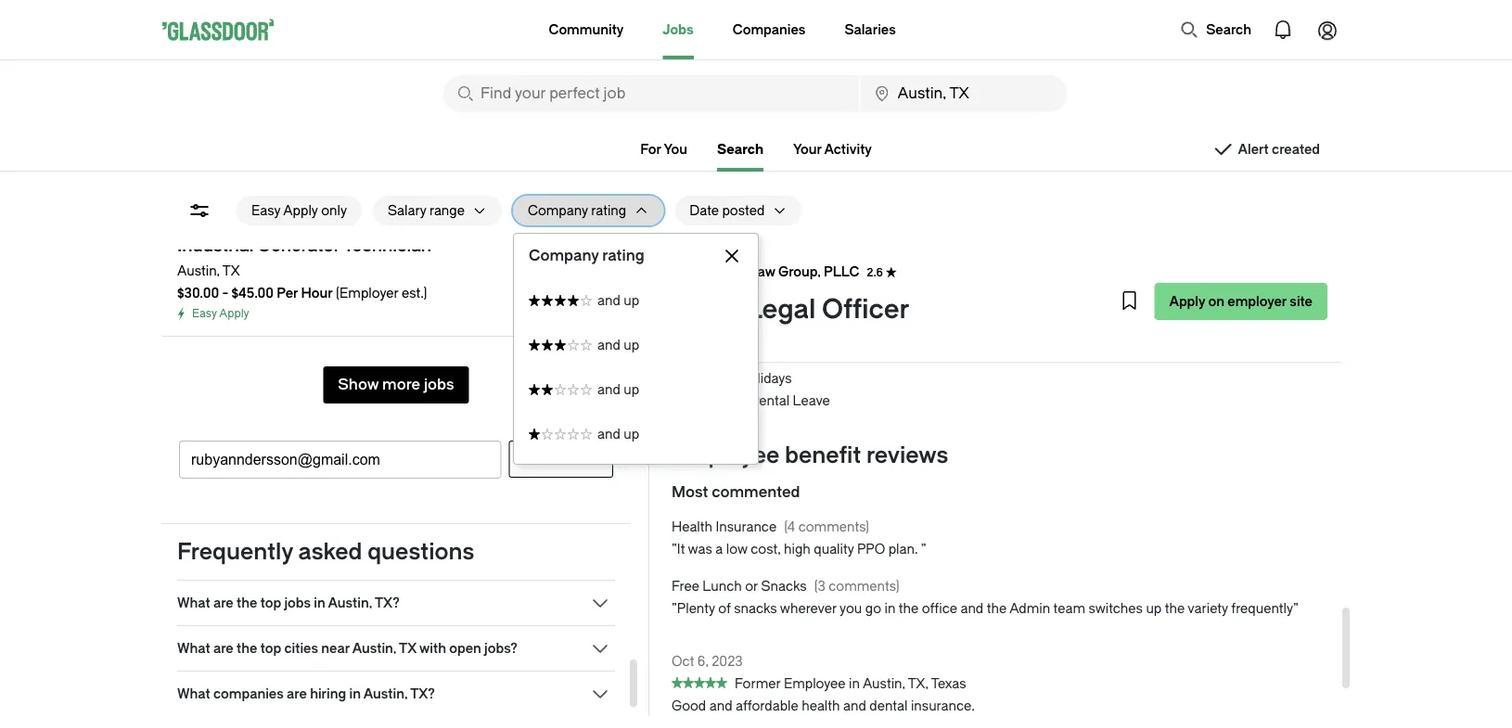 Task type: describe. For each thing, give the bounding box(es) containing it.
what companies are hiring in austin, tx?
[[177, 686, 435, 701]]

dental
[[709, 282, 750, 298]]

3%
[[875, 327, 892, 342]]

free
[[672, 579, 699, 595]]

is
[[974, 238, 984, 253]]

easy apply only
[[251, 203, 347, 218]]

most commented element
[[672, 517, 1328, 636]]

insurance down savings
[[753, 282, 814, 298]]

what companies are hiring in austin, tx? button
[[177, 683, 615, 705]]

asked
[[298, 539, 362, 565]]

office
[[922, 602, 958, 617]]

salaries link
[[845, 0, 896, 59]]

Search keyword field
[[444, 75, 859, 112]]

frequently
[[177, 539, 293, 565]]

and inside 'free lunch or snacks (3 comments) "plenty of snacks wherever you go in the office and the admin team switches up the variety frequently"'
[[961, 602, 984, 617]]

$45.00
[[232, 285, 274, 301]]

for
[[809, 238, 826, 253]]

off
[[773, 349, 793, 365]]

your
[[793, 142, 822, 157]]

insurance.
[[911, 699, 975, 714]]

2 and up button from the top
[[514, 323, 758, 367]]

austin, up the dental
[[863, 677, 905, 692]]

only
[[321, 203, 347, 218]]

date
[[690, 203, 719, 218]]

zinda
[[711, 264, 746, 279]]

are for what are the top cities near austin, tx with open jobs?
[[213, 641, 234, 656]]

oct
[[672, 654, 694, 669]]

tx,
[[908, 677, 929, 692]]

"it
[[672, 542, 685, 558]]

with inside dropdown button
[[419, 641, 446, 656]]

in up good and affordable health and dental insurance.
[[849, 677, 860, 692]]

and/or
[[878, 238, 918, 253]]

near
[[321, 641, 350, 656]]

salary range
[[388, 203, 465, 218]]

4 and up button from the top
[[514, 412, 758, 457]]

date posted button
[[675, 196, 765, 225]]

ppo
[[857, 542, 885, 558]]

cost,
[[751, 542, 781, 558]]

comments) inside 'free lunch or snacks (3 comments) "plenty of snacks wherever you go in the office and the admin team switches up the variety frequently"'
[[829, 579, 900, 595]]

coverage
[[746, 238, 806, 253]]

up for third 'and up' button from the top of the company rating list box
[[624, 382, 639, 397]]

account
[[805, 260, 857, 276]]

jobs
[[663, 22, 694, 37]]

apply on employer site
[[1170, 294, 1313, 309]]

health insurance (ppo or hdhp plans available)
[[709, 193, 1004, 209]]

what for what companies are hiring in austin, tx?
[[177, 686, 210, 701]]

company rating button
[[513, 196, 627, 225]]

and up for 4th 'and up' button from the bottom
[[598, 293, 639, 308]]

3 and up button from the top
[[514, 367, 758, 412]]

tx? inside 'dropdown button'
[[375, 595, 400, 611]]

salary
[[388, 203, 426, 218]]

wherever
[[780, 602, 837, 617]]

top for jobs
[[260, 595, 281, 611]]

(employer
[[336, 285, 398, 301]]

per
[[277, 285, 298, 301]]

what are the top jobs in austin, tx?
[[177, 595, 400, 611]]

jobs link
[[663, 0, 694, 59]]

1 vertical spatial company rating
[[529, 247, 644, 264]]

insurance inside health insurance (4 comments) "it was a low cost, high quality ppo plan. "
[[716, 520, 777, 535]]

health insurance (4 comments) "it was a low cost, high quality ppo plan. "
[[672, 520, 927, 558]]

you
[[840, 602, 862, 617]]

dental
[[870, 699, 908, 714]]

health for health savings account (hsa) dental insurance vision insurance retirement plan with up to 3% company match paid time off paid holidays paid parental leave
[[709, 260, 750, 276]]

austin, inside dropdown button
[[352, 641, 396, 656]]

search button
[[1171, 11, 1261, 48]]

(4
[[784, 520, 795, 535]]

good
[[672, 699, 706, 714]]

what are the top cities near austin, tx with open jobs?
[[177, 641, 518, 656]]

up for 4th 'and up' button from the top of the company rating list box
[[624, 426, 639, 442]]

easy for easy apply only
[[251, 203, 280, 218]]

est.)
[[402, 285, 427, 301]]

for you
[[640, 142, 688, 157]]

site
[[1290, 294, 1313, 309]]

what are the top jobs in austin, tx? button
[[177, 592, 615, 614]]

legal
[[746, 294, 816, 325]]

zinda law group, pllc 2.6 ★
[[711, 264, 897, 279]]

hour
[[301, 285, 333, 301]]

open
[[449, 641, 481, 656]]

quality
[[814, 542, 854, 558]]

company rating inside popup button
[[528, 203, 627, 218]]

commented
[[712, 484, 800, 501]]

0 vertical spatial employee
[[672, 443, 780, 469]]

none field search location
[[861, 75, 1067, 112]]

your activity link
[[793, 142, 872, 157]]

variety
[[1188, 602, 1228, 617]]

and up for third 'and up' button from the top of the company rating list box
[[598, 382, 639, 397]]

low
[[726, 542, 748, 558]]

close dropdown image
[[721, 245, 743, 267]]

austin, tx $30.00 - $45.00 per hour (employer est.)
[[177, 263, 427, 301]]

"plenty
[[672, 602, 715, 617]]

easy for easy apply
[[192, 307, 217, 320]]

chief legal officer
[[672, 294, 910, 325]]

the right cost
[[1128, 238, 1148, 253]]

1 horizontal spatial or
[[852, 193, 865, 209]]

apply inside button
[[1170, 294, 1206, 309]]

employer
[[1228, 294, 1287, 309]]

most commented
[[672, 484, 800, 501]]

on
[[1209, 294, 1225, 309]]

plan
[[782, 327, 809, 342]]

you
[[664, 142, 688, 157]]

the inside 'dropdown button'
[[237, 595, 257, 611]]

holidays
[[739, 372, 792, 387]]

and up for 4th 'and up' button from the top of the company rating list box
[[598, 426, 639, 442]]

for
[[640, 142, 661, 157]]

retirement
[[709, 327, 778, 342]]

rating inside popup button
[[591, 203, 627, 218]]

high
[[784, 542, 811, 558]]

the right at
[[1059, 238, 1079, 253]]

health savings account (hsa) dental insurance vision insurance retirement plan with up to 3% company match paid time off paid holidays paid parental leave
[[709, 260, 998, 409]]

companies
[[733, 22, 806, 37]]

cost
[[1082, 238, 1109, 253]]

reviews
[[867, 443, 949, 469]]

1 vertical spatial company
[[529, 247, 599, 264]]

easy apply
[[192, 307, 249, 320]]

match
[[959, 327, 998, 342]]

health for health insurance (ppo or hdhp plans available)
[[709, 193, 750, 209]]

in inside 'free lunch or snacks (3 comments) "plenty of snacks wherever you go in the office and the admin team switches up the variety frequently"'
[[885, 602, 896, 617]]

5.0 stars out of 5 image
[[672, 675, 727, 693]]

Search location field
[[861, 75, 1067, 112]]

are inside dropdown button
[[287, 686, 307, 701]]



Task type: vqa. For each thing, say whether or not it's contained in the screenshot.
apply associated with Easy Apply
yes



Task type: locate. For each thing, give the bounding box(es) containing it.
austin, up '$30.00'
[[177, 263, 220, 278]]

status
[[672, 678, 727, 689]]

the left admin
[[987, 602, 1007, 617]]

up inside 'free lunch or snacks (3 comments) "plenty of snacks wherever you go in the office and the admin team switches up the variety frequently"'
[[1146, 602, 1162, 617]]

1 paid from the top
[[709, 349, 736, 365]]

lunch
[[703, 579, 742, 595]]

0 horizontal spatial easy
[[192, 307, 217, 320]]

health up was
[[672, 520, 713, 535]]

0 vertical spatial comments)
[[799, 520, 869, 535]]

0 vertical spatial tx
[[223, 263, 240, 278]]

0 vertical spatial easy
[[251, 203, 280, 218]]

-
[[222, 285, 229, 301]]

what inside 'dropdown button'
[[177, 595, 210, 611]]

austin, up what are the top cities near austin, tx with open jobs?
[[328, 595, 372, 611]]

salaries
[[845, 22, 896, 37]]

comments) up the go
[[829, 579, 900, 595]]

3 what from the top
[[177, 686, 210, 701]]

search
[[1206, 22, 1252, 37], [717, 142, 764, 157]]

employee.
[[1151, 238, 1215, 253]]

vision
[[709, 305, 747, 320]]

spouse
[[830, 238, 875, 253]]

3 and up from the top
[[598, 382, 639, 397]]

salary range button
[[373, 196, 465, 225]]

1 vertical spatial comments)
[[829, 579, 900, 595]]

hiring
[[310, 686, 346, 701]]

of down lunch
[[718, 602, 731, 617]]

the left office
[[899, 602, 919, 617]]

up for 4th 'and up' button from the bottom
[[624, 293, 639, 308]]

with left open
[[419, 641, 446, 656]]

paid left holidays
[[709, 372, 736, 387]]

law
[[749, 264, 775, 279]]

your activity
[[793, 142, 872, 157]]

1 vertical spatial or
[[745, 579, 758, 595]]

or inside 'free lunch or snacks (3 comments) "plenty of snacks wherever you go in the office and the admin team switches up the variety frequently"'
[[745, 579, 758, 595]]

parental
[[739, 394, 790, 409]]

chief
[[672, 294, 740, 325]]

1 horizontal spatial easy
[[251, 203, 280, 218]]

health for health insurance (4 comments) "it was a low cost, high quality ppo plan. "
[[672, 520, 713, 535]]

None field
[[444, 75, 859, 112], [861, 75, 1067, 112]]

tx? up what are the top cities near austin, tx with open jobs? dropdown button
[[375, 595, 400, 611]]

paid left parental
[[709, 394, 736, 409]]

austin, down what are the top cities near austin, tx with open jobs? dropdown button
[[364, 686, 408, 701]]

easy right open filter menu image
[[251, 203, 280, 218]]

paid
[[709, 349, 736, 365], [709, 372, 736, 387], [709, 394, 736, 409]]

2 vertical spatial are
[[287, 686, 307, 701]]

the
[[1059, 238, 1079, 253], [1128, 238, 1148, 253], [237, 595, 257, 611], [899, 602, 919, 617], [987, 602, 1007, 617], [1165, 602, 1185, 617], [237, 641, 257, 656]]

1 vertical spatial tx
[[399, 641, 417, 656]]

or up snacks
[[745, 579, 758, 595]]

1 vertical spatial with
[[419, 641, 446, 656]]

easy inside button
[[251, 203, 280, 218]]

austin, inside 'dropdown button'
[[328, 595, 372, 611]]

apply inside button
[[283, 203, 318, 218]]

top left cities
[[260, 641, 281, 656]]

austin, inside dropdown button
[[364, 686, 408, 701]]

former
[[735, 677, 781, 692]]

1 horizontal spatial apply
[[283, 203, 318, 218]]

comments)
[[799, 520, 869, 535], [829, 579, 900, 595]]

2 none field from the left
[[861, 75, 1067, 112]]

0 horizontal spatial search
[[717, 142, 764, 157]]

affordable
[[736, 699, 799, 714]]

oct 6, 2023
[[672, 654, 743, 669]]

are inside 'dropdown button'
[[213, 595, 234, 611]]

are inside dropdown button
[[213, 641, 234, 656]]

1 vertical spatial rating
[[602, 247, 644, 264]]

date posted
[[690, 203, 765, 218]]

1 vertical spatial health
[[709, 260, 750, 276]]

1 horizontal spatial with
[[812, 327, 837, 342]]

what inside dropdown button
[[177, 641, 210, 656]]

children
[[921, 238, 971, 253]]

employee benefit reviews
[[672, 443, 949, 469]]

go
[[865, 602, 882, 617]]

health down search link
[[709, 193, 750, 209]]

jobs
[[284, 595, 311, 611]]

tx
[[223, 263, 240, 278], [399, 641, 417, 656]]

0 vertical spatial top
[[260, 595, 281, 611]]

leave
[[793, 394, 830, 409]]

apply
[[283, 203, 318, 218], [1170, 294, 1206, 309], [219, 307, 249, 320]]

0 horizontal spatial with
[[419, 641, 446, 656]]

companies link
[[733, 0, 806, 59]]

apply for easy apply
[[219, 307, 249, 320]]

rating
[[591, 203, 627, 218], [602, 247, 644, 264]]

in right the go
[[885, 602, 896, 617]]

activity
[[824, 142, 872, 157]]

range
[[430, 203, 465, 218]]

1 vertical spatial paid
[[709, 372, 736, 387]]

1 and up from the top
[[598, 293, 639, 308]]

austin, right 'near'
[[352, 641, 396, 656]]

company inside company rating popup button
[[528, 203, 588, 218]]

in right jobs
[[314, 595, 325, 611]]

and
[[598, 293, 621, 308], [598, 337, 621, 353], [598, 382, 621, 397], [598, 426, 621, 442], [961, 602, 984, 617], [710, 699, 733, 714], [843, 699, 866, 714]]

1 vertical spatial top
[[260, 641, 281, 656]]

1 vertical spatial of
[[718, 602, 731, 617]]

2 vertical spatial paid
[[709, 394, 736, 409]]

coverage for spouse and/or children is available at the cost of the employee.
[[746, 238, 1215, 253]]

of right cost
[[1112, 238, 1125, 253]]

employee up 'health'
[[784, 677, 846, 692]]

0 vertical spatial health
[[709, 193, 750, 209]]

are left hiring
[[287, 686, 307, 701]]

for you link
[[640, 142, 688, 157]]

health inside health insurance (4 comments) "it was a low cost, high quality ppo plan. "
[[672, 520, 713, 535]]

$30.00
[[177, 285, 219, 301]]

apply left only
[[283, 203, 318, 218]]

tx inside dropdown button
[[399, 641, 417, 656]]

and up
[[598, 293, 639, 308], [598, 337, 639, 353], [598, 382, 639, 397], [598, 426, 639, 442]]

insurance up coverage
[[753, 193, 814, 209]]

what inside dropdown button
[[177, 686, 210, 701]]

team
[[1054, 602, 1086, 617]]

1 vertical spatial employee
[[784, 677, 846, 692]]

apply left on
[[1170, 294, 1206, 309]]

search inside button
[[1206, 22, 1252, 37]]

in inside "what are the top jobs in austin, tx?" 'dropdown button'
[[314, 595, 325, 611]]

tx up the -
[[223, 263, 240, 278]]

easy
[[251, 203, 280, 218], [192, 307, 217, 320]]

2 horizontal spatial apply
[[1170, 294, 1206, 309]]

Enter email address email field
[[180, 442, 501, 478]]

austin, inside "austin, tx $30.00 - $45.00 per hour (employer est.)"
[[177, 263, 220, 278]]

1 horizontal spatial tx?
[[410, 686, 435, 701]]

are up companies
[[213, 641, 234, 656]]

savings
[[753, 260, 802, 276]]

tx? down what are the top cities near austin, tx with open jobs? dropdown button
[[410, 686, 435, 701]]

3 paid from the top
[[709, 394, 736, 409]]

0 vertical spatial rating
[[591, 203, 627, 218]]

(hsa)
[[861, 260, 897, 276]]

what
[[177, 595, 210, 611], [177, 641, 210, 656], [177, 686, 210, 701]]

0 vertical spatial with
[[812, 327, 837, 342]]

0 horizontal spatial tx
[[223, 263, 240, 278]]

0 horizontal spatial tx?
[[375, 595, 400, 611]]

2 paid from the top
[[709, 372, 736, 387]]

tx inside "austin, tx $30.00 - $45.00 per hour (employer est.)"
[[223, 263, 240, 278]]

community link
[[549, 0, 624, 59]]

the left variety
[[1165, 602, 1185, 617]]

1 and up button from the top
[[514, 278, 758, 323]]

1 vertical spatial what
[[177, 641, 210, 656]]

none field search keyword
[[444, 75, 859, 112]]

apply on employer site button
[[1155, 283, 1328, 320]]

time
[[738, 349, 770, 365]]

available
[[987, 238, 1041, 253]]

0 horizontal spatial employee
[[672, 443, 780, 469]]

what are the top cities near austin, tx with open jobs? button
[[177, 637, 615, 660]]

1 vertical spatial are
[[213, 641, 234, 656]]

what for what are the top cities near austin, tx with open jobs?
[[177, 641, 210, 656]]

0 horizontal spatial none field
[[444, 75, 859, 112]]

health
[[709, 193, 750, 209], [709, 260, 750, 276], [672, 520, 713, 535]]

0 vertical spatial or
[[852, 193, 865, 209]]

with right plan
[[812, 327, 837, 342]]

frequently asked questions
[[177, 539, 475, 565]]

switches
[[1089, 602, 1143, 617]]

1 what from the top
[[177, 595, 210, 611]]

0 horizontal spatial of
[[718, 602, 731, 617]]

0 vertical spatial search
[[1206, 22, 1252, 37]]

1 horizontal spatial of
[[1112, 238, 1125, 253]]

0 vertical spatial paid
[[709, 349, 736, 365]]

top left jobs
[[260, 595, 281, 611]]

hdhp
[[868, 193, 907, 209]]

top for cities
[[260, 641, 281, 656]]

of inside 'free lunch or snacks (3 comments) "plenty of snacks wherever you go in the office and the admin team switches up the variety frequently"'
[[718, 602, 731, 617]]

health inside "health savings account (hsa) dental insurance vision insurance retirement plan with up to 3% company match paid time off paid holidays paid parental leave"
[[709, 260, 750, 276]]

and up button
[[514, 278, 758, 323], [514, 323, 758, 367], [514, 367, 758, 412], [514, 412, 758, 457]]

at
[[1044, 238, 1056, 253]]

6,
[[698, 654, 709, 669]]

paid down 'retirement'
[[709, 349, 736, 365]]

companies
[[213, 686, 284, 701]]

texas
[[931, 677, 967, 692]]

2 and up from the top
[[598, 337, 639, 353]]

6d
[[588, 302, 604, 317]]

1 vertical spatial easy
[[192, 307, 217, 320]]

cities
[[284, 641, 318, 656]]

insurance up plan
[[750, 305, 811, 320]]

are down frequently
[[213, 595, 234, 611]]

and up for second 'and up' button from the top of the company rating list box
[[598, 337, 639, 353]]

2 top from the top
[[260, 641, 281, 656]]

community
[[549, 22, 624, 37]]

what for what are the top jobs in austin, tx?
[[177, 595, 210, 611]]

tx down "what are the top jobs in austin, tx?" 'dropdown button'
[[399, 641, 417, 656]]

the left jobs
[[237, 595, 257, 611]]

the inside dropdown button
[[237, 641, 257, 656]]

1 vertical spatial tx?
[[410, 686, 435, 701]]

in right hiring
[[349, 686, 361, 701]]

top inside 'dropdown button'
[[260, 595, 281, 611]]

employee up most commented
[[672, 443, 780, 469]]

company rating list box
[[514, 278, 758, 457]]

1 vertical spatial search
[[717, 142, 764, 157]]

insurance up low
[[716, 520, 777, 535]]

1 top from the top
[[260, 595, 281, 611]]

tx? inside dropdown button
[[410, 686, 435, 701]]

a
[[716, 542, 723, 558]]

officer
[[822, 294, 910, 325]]

1 horizontal spatial none field
[[861, 75, 1067, 112]]

up inside "health savings account (hsa) dental insurance vision insurance retirement plan with up to 3% company match paid time off paid holidays paid parental leave"
[[841, 327, 856, 342]]

1 horizontal spatial employee
[[784, 677, 846, 692]]

2 vertical spatial company
[[895, 327, 956, 342]]

1 horizontal spatial search
[[1206, 22, 1252, 37]]

search link
[[717, 142, 764, 172]]

2 vertical spatial what
[[177, 686, 210, 701]]

0 vertical spatial tx?
[[375, 595, 400, 611]]

apply down the -
[[219, 307, 249, 320]]

0 horizontal spatial apply
[[219, 307, 249, 320]]

with inside "health savings account (hsa) dental insurance vision insurance retirement plan with up to 3% company match paid time off paid holidays paid parental leave"
[[812, 327, 837, 342]]

0 vertical spatial of
[[1112, 238, 1125, 253]]

the up companies
[[237, 641, 257, 656]]

2.6
[[867, 266, 883, 279]]

health up dental
[[709, 260, 750, 276]]

in inside what companies are hiring in austin, tx? dropdown button
[[349, 686, 361, 701]]

up for second 'and up' button from the top of the company rating list box
[[624, 337, 639, 353]]

(3
[[814, 579, 826, 595]]

1 horizontal spatial tx
[[399, 641, 417, 656]]

frequently"
[[1232, 602, 1299, 617]]

1 none field from the left
[[444, 75, 859, 112]]

0 vertical spatial company
[[528, 203, 588, 218]]

apply for easy apply only
[[283, 203, 318, 218]]

top inside dropdown button
[[260, 641, 281, 656]]

0 horizontal spatial or
[[745, 579, 758, 595]]

2023
[[712, 654, 743, 669]]

0 vertical spatial are
[[213, 595, 234, 611]]

company inside "health savings account (hsa) dental insurance vision insurance retirement plan with up to 3% company match paid time off paid holidays paid parental leave"
[[895, 327, 956, 342]]

open filter menu image
[[188, 199, 211, 222]]

4 and up from the top
[[598, 426, 639, 442]]

comments) up 'quality'
[[799, 520, 869, 535]]

easy down '$30.00'
[[192, 307, 217, 320]]

0 vertical spatial what
[[177, 595, 210, 611]]

or right (ppo
[[852, 193, 865, 209]]

in
[[314, 595, 325, 611], [885, 602, 896, 617], [849, 677, 860, 692], [349, 686, 361, 701]]

2 vertical spatial health
[[672, 520, 713, 535]]

admin
[[1010, 602, 1050, 617]]

2 what from the top
[[177, 641, 210, 656]]

are
[[213, 595, 234, 611], [213, 641, 234, 656], [287, 686, 307, 701]]

comments) inside health insurance (4 comments) "it was a low cost, high quality ppo plan. "
[[799, 520, 869, 535]]

top
[[260, 595, 281, 611], [260, 641, 281, 656]]

0 vertical spatial company rating
[[528, 203, 627, 218]]

are for what are the top jobs in austin, tx?
[[213, 595, 234, 611]]



